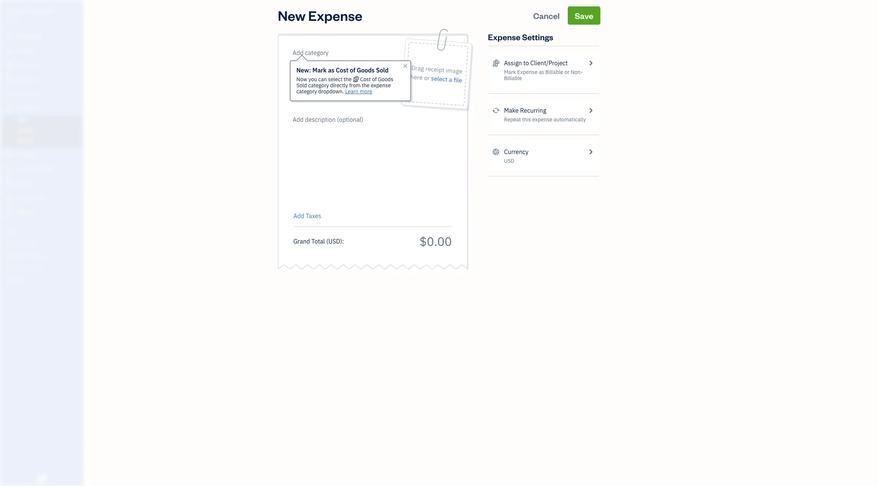 Task type: describe. For each thing, give the bounding box(es) containing it.
settings
[[522, 31, 553, 42]]

main element
[[0, 0, 102, 486]]

expensesrebilling image
[[493, 58, 500, 68]]

1 vertical spatial expense
[[488, 31, 521, 42]]

dashboard image
[[5, 33, 14, 41]]

category down now
[[296, 88, 317, 95]]

file
[[453, 76, 462, 84]]

chevronright image for currency
[[587, 147, 594, 156]]

more
[[360, 88, 372, 95]]

chart image
[[5, 194, 14, 202]]

maria's
[[6, 7, 26, 14]]

refresh image
[[493, 106, 500, 115]]

new
[[278, 6, 306, 24]]

estimate image
[[5, 62, 14, 69]]

learn
[[345, 88, 359, 95]]

0 horizontal spatial select
[[328, 76, 343, 83]]

from
[[349, 82, 361, 89]]

recurring
[[520, 107, 546, 114]]

now you can select the
[[296, 76, 353, 83]]

the inside cost of goods sold category directly from the expense category dropdown.
[[362, 82, 370, 89]]

to
[[524, 59, 529, 67]]

chevronright image for assign to client/project
[[587, 58, 594, 68]]

total
[[312, 237, 325, 245]]

Category text field
[[293, 48, 358, 57]]

here
[[410, 73, 423, 81]]

0 horizontal spatial of
[[350, 66, 355, 74]]

1 horizontal spatial billable
[[546, 69, 564, 76]]

0 horizontal spatial billable
[[504, 75, 522, 82]]

0 vertical spatial cost
[[336, 66, 349, 74]]

repeat
[[504, 116, 521, 123]]

category down date in mm/dd/yyyy format text box
[[308, 82, 329, 89]]

Description text field
[[290, 115, 448, 206]]

or for mark expense as billable or non- billable
[[565, 69, 570, 76]]

0 horizontal spatial usd
[[328, 237, 340, 245]]

cancel button
[[526, 6, 567, 25]]

make recurring
[[504, 107, 546, 114]]

(
[[326, 237, 328, 245]]

drag receipt image here or
[[410, 64, 463, 82]]

select inside select a file
[[431, 74, 448, 83]]

new expense
[[278, 6, 363, 24]]

expense image
[[5, 105, 14, 113]]

1 horizontal spatial sold
[[376, 66, 389, 74]]

close image
[[402, 63, 408, 69]]

grand total ( usd ):
[[293, 237, 344, 245]]

currencyandlanguage image
[[493, 147, 500, 156]]

assign to client/project
[[504, 59, 568, 67]]

client image
[[5, 47, 14, 55]]

select a file button
[[431, 74, 462, 85]]

maria's company owner
[[6, 7, 54, 21]]

grand
[[293, 237, 310, 245]]

0 horizontal spatial mark
[[313, 66, 327, 74]]



Task type: vqa. For each thing, say whether or not it's contained in the screenshot.
the Learn more link on the top left
yes



Task type: locate. For each thing, give the bounding box(es) containing it.
can
[[318, 76, 327, 83]]

timer image
[[5, 165, 14, 173]]

items and services image
[[6, 252, 81, 258]]

payment image
[[5, 91, 14, 98]]

apps image
[[6, 228, 81, 234]]

0 vertical spatial goods
[[357, 66, 375, 74]]

cost inside cost of goods sold category directly from the expense category dropdown.
[[360, 76, 371, 83]]

you
[[309, 76, 317, 83]]

project image
[[5, 151, 14, 159]]

expense
[[308, 6, 363, 24], [488, 31, 521, 42], [517, 69, 538, 76]]

usd right total
[[328, 237, 340, 245]]

mark down assign
[[504, 69, 516, 76]]

goods inside cost of goods sold category directly from the expense category dropdown.
[[378, 76, 393, 83]]

expense for new expense
[[308, 6, 363, 24]]

money image
[[5, 180, 14, 187]]

settings image
[[6, 277, 81, 283]]

goods up from at the left top of page
[[357, 66, 375, 74]]

billable down assign
[[504, 75, 522, 82]]

report image
[[5, 209, 14, 216]]

expense right from at the left top of page
[[371, 82, 391, 89]]

non-
[[571, 69, 583, 76]]

1 vertical spatial chevronright image
[[587, 147, 594, 156]]

taxes
[[306, 212, 321, 220]]

or inside drag receipt image here or
[[424, 74, 430, 82]]

new:
[[296, 66, 311, 74]]

the
[[344, 76, 352, 83], [362, 82, 370, 89]]

Date in MM/DD/YYYY format text field
[[293, 67, 343, 75]]

goods
[[357, 66, 375, 74], [378, 76, 393, 83]]

add taxes button
[[293, 211, 321, 220]]

cancel
[[533, 10, 560, 21]]

2 chevronright image from the top
[[587, 147, 594, 156]]

1 horizontal spatial cost
[[360, 76, 371, 83]]

or left non-
[[565, 69, 570, 76]]

or for drag receipt image here or
[[424, 74, 430, 82]]

1 horizontal spatial usd
[[504, 157, 514, 164]]

0 vertical spatial expense
[[371, 82, 391, 89]]

billable down "client/project"
[[546, 69, 564, 76]]

bank connections image
[[6, 264, 81, 271]]

learn more link
[[345, 88, 372, 95]]

0 horizontal spatial expense
[[371, 82, 391, 89]]

1 chevronright image from the top
[[587, 58, 594, 68]]

select down new: mark as cost of goods sold
[[328, 76, 343, 83]]

0 horizontal spatial cost
[[336, 66, 349, 74]]

0 horizontal spatial goods
[[357, 66, 375, 74]]

expense
[[371, 82, 391, 89], [532, 116, 552, 123]]

repeat this expense automatically
[[504, 116, 586, 123]]

sold left you
[[296, 82, 307, 89]]

1 vertical spatial usd
[[328, 237, 340, 245]]

1 horizontal spatial the
[[362, 82, 370, 89]]

new: mark as cost of goods sold
[[296, 66, 389, 74]]

as for billable
[[539, 69, 544, 76]]

or inside mark expense as billable or non- billable
[[565, 69, 570, 76]]

drag
[[411, 64, 424, 72]]

save
[[575, 10, 594, 21]]

0 vertical spatial sold
[[376, 66, 389, 74]]

chevronright image
[[587, 106, 594, 115]]

0 vertical spatial of
[[350, 66, 355, 74]]

currency
[[504, 148, 529, 156]]

company
[[27, 7, 54, 14]]

the right from at the left top of page
[[362, 82, 370, 89]]

the down new: mark as cost of goods sold
[[344, 76, 352, 83]]

usd
[[504, 157, 514, 164], [328, 237, 340, 245]]

1 horizontal spatial expense
[[532, 116, 552, 123]]

as down "assign to client/project" on the right of page
[[539, 69, 544, 76]]

directly
[[330, 82, 348, 89]]

or
[[565, 69, 570, 76], [424, 74, 430, 82]]

assign
[[504, 59, 522, 67]]

expense settings
[[488, 31, 553, 42]]

1 vertical spatial goods
[[378, 76, 393, 83]]

select a file
[[431, 74, 462, 84]]

team members image
[[6, 240, 81, 246]]

save button
[[568, 6, 600, 25]]

cost up cost of goods sold category directly from the expense category dropdown.
[[336, 66, 349, 74]]

as
[[328, 66, 335, 74], [539, 69, 544, 76]]

expense inside mark expense as billable or non- billable
[[517, 69, 538, 76]]

0 vertical spatial usd
[[504, 157, 514, 164]]

cost up the more
[[360, 76, 371, 83]]

add taxes
[[293, 212, 321, 220]]

billable
[[546, 69, 564, 76], [504, 75, 522, 82]]

expense for mark expense as billable or non- billable
[[517, 69, 538, 76]]

1 vertical spatial cost
[[360, 76, 371, 83]]

select down receipt
[[431, 74, 448, 83]]

Amount (USD) text field
[[419, 233, 452, 249]]

receipt
[[425, 65, 445, 74]]

1 horizontal spatial goods
[[378, 76, 393, 83]]

0 horizontal spatial the
[[344, 76, 352, 83]]

1 horizontal spatial of
[[372, 76, 377, 83]]

chevronright image
[[587, 58, 594, 68], [587, 147, 594, 156]]

1 horizontal spatial or
[[565, 69, 570, 76]]

expense inside cost of goods sold category directly from the expense category dropdown.
[[371, 82, 391, 89]]

of inside cost of goods sold category directly from the expense category dropdown.
[[372, 76, 377, 83]]

now
[[296, 76, 307, 83]]

as inside mark expense as billable or non- billable
[[539, 69, 544, 76]]

learn more
[[345, 88, 372, 95]]

1 vertical spatial expense
[[532, 116, 552, 123]]

1 horizontal spatial as
[[539, 69, 544, 76]]

expense down recurring
[[532, 116, 552, 123]]

of up from at the left top of page
[[350, 66, 355, 74]]

mark up can
[[313, 66, 327, 74]]

cost of goods sold category directly from the expense category dropdown.
[[296, 76, 393, 95]]

1 vertical spatial sold
[[296, 82, 307, 89]]

freshbooks image
[[36, 474, 48, 483]]

this
[[522, 116, 531, 123]]

0 vertical spatial expense
[[308, 6, 363, 24]]

category
[[308, 82, 329, 89], [296, 88, 317, 95]]

automatically
[[554, 116, 586, 123]]

of
[[350, 66, 355, 74], [372, 76, 377, 83]]

goods left here
[[378, 76, 393, 83]]

mark
[[313, 66, 327, 74], [504, 69, 516, 76]]

or right here
[[424, 74, 430, 82]]

select
[[431, 74, 448, 83], [328, 76, 343, 83]]

sold
[[376, 66, 389, 74], [296, 82, 307, 89]]

cost
[[336, 66, 349, 74], [360, 76, 371, 83]]

0 vertical spatial chevronright image
[[587, 58, 594, 68]]

owner
[[6, 15, 20, 21]]

image
[[446, 66, 463, 75]]

make
[[504, 107, 519, 114]]

0 horizontal spatial as
[[328, 66, 335, 74]]

sold left close image
[[376, 66, 389, 74]]

as for cost
[[328, 66, 335, 74]]

2 vertical spatial expense
[[517, 69, 538, 76]]

add
[[293, 212, 304, 220]]

sold inside cost of goods sold category directly from the expense category dropdown.
[[296, 82, 307, 89]]

1 horizontal spatial select
[[431, 74, 448, 83]]

client/project
[[530, 59, 568, 67]]

as up now you can select the
[[328, 66, 335, 74]]

usd down currency
[[504, 157, 514, 164]]

dropdown.
[[318, 88, 344, 95]]

1 vertical spatial of
[[372, 76, 377, 83]]

mark inside mark expense as billable or non- billable
[[504, 69, 516, 76]]

a
[[449, 76, 453, 83]]

1 horizontal spatial mark
[[504, 69, 516, 76]]

0 horizontal spatial or
[[424, 74, 430, 82]]

of up the more
[[372, 76, 377, 83]]

mark expense as billable or non- billable
[[504, 69, 583, 82]]

):
[[340, 237, 344, 245]]

invoice image
[[5, 76, 14, 84]]

0 horizontal spatial sold
[[296, 82, 307, 89]]



